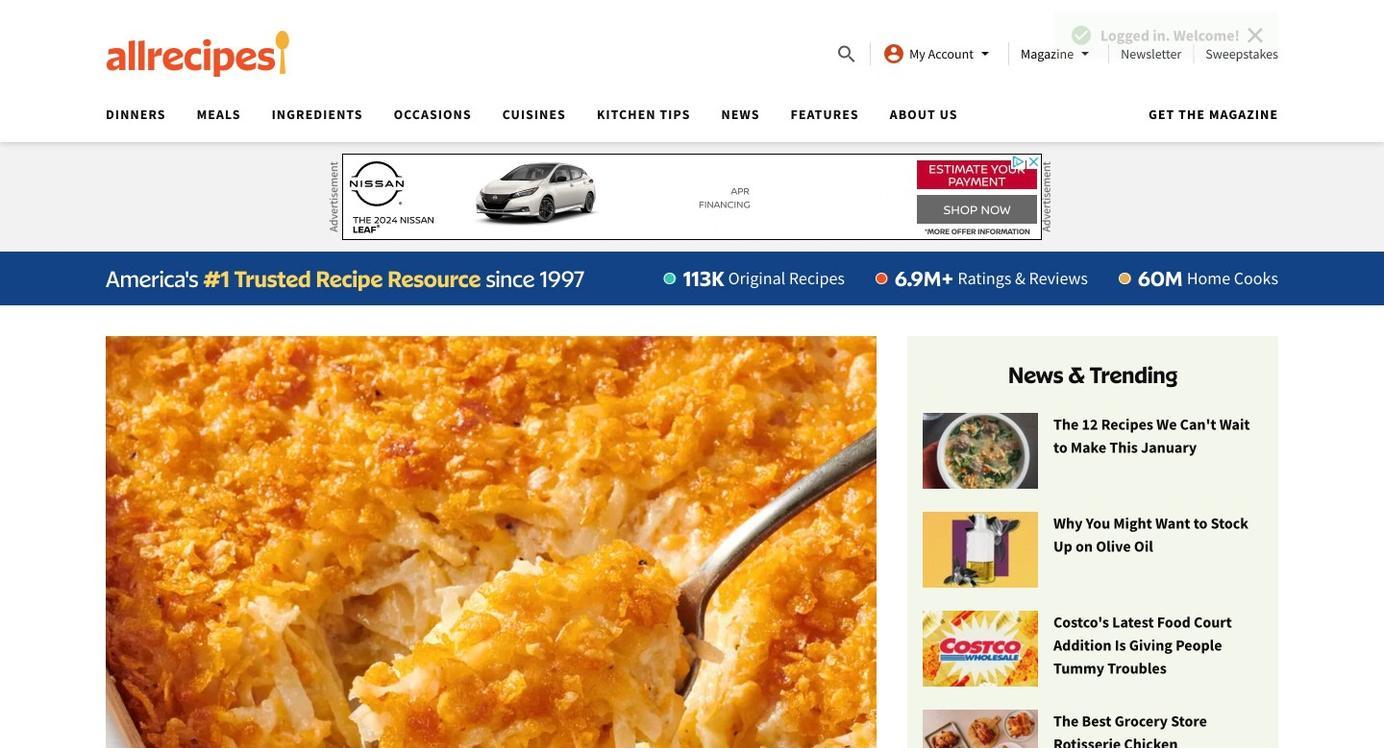 Task type: vqa. For each thing, say whether or not it's contained in the screenshot.
the Home IMAGE
yes



Task type: describe. For each thing, give the bounding box(es) containing it.
2 caret_down image from the left
[[1074, 42, 1097, 65]]

a group of store bought rotisserie chickens. image
[[923, 711, 1038, 749]]

search image
[[835, 43, 858, 66]]

advertisement element
[[342, 154, 1042, 240]]

home image
[[106, 31, 290, 77]]

account image
[[882, 42, 906, 65]]

costco's latest food court addition image
[[923, 611, 1038, 688]]

1 caret_down image from the left
[[974, 42, 997, 65]]



Task type: locate. For each thing, give the bounding box(es) containing it.
closeup of a spoon taking a scoop of grandma's hash brown casserole from a pan. image
[[106, 336, 877, 749]]

navigation
[[90, 100, 1278, 142]]

overhead view of italian wedding soup with carrots, greens, orzo pasta and meatballs in a white bowl image
[[923, 413, 1038, 490]]

1 horizontal spatial caret_down image
[[1074, 42, 1097, 65]]

0 horizontal spatial caret_down image
[[974, 42, 997, 65]]

caret_down image
[[974, 42, 997, 65], [1074, 42, 1097, 65]]

olive oil shortage image
[[923, 512, 1038, 589]]

banner
[[0, 0, 1384, 142]]



